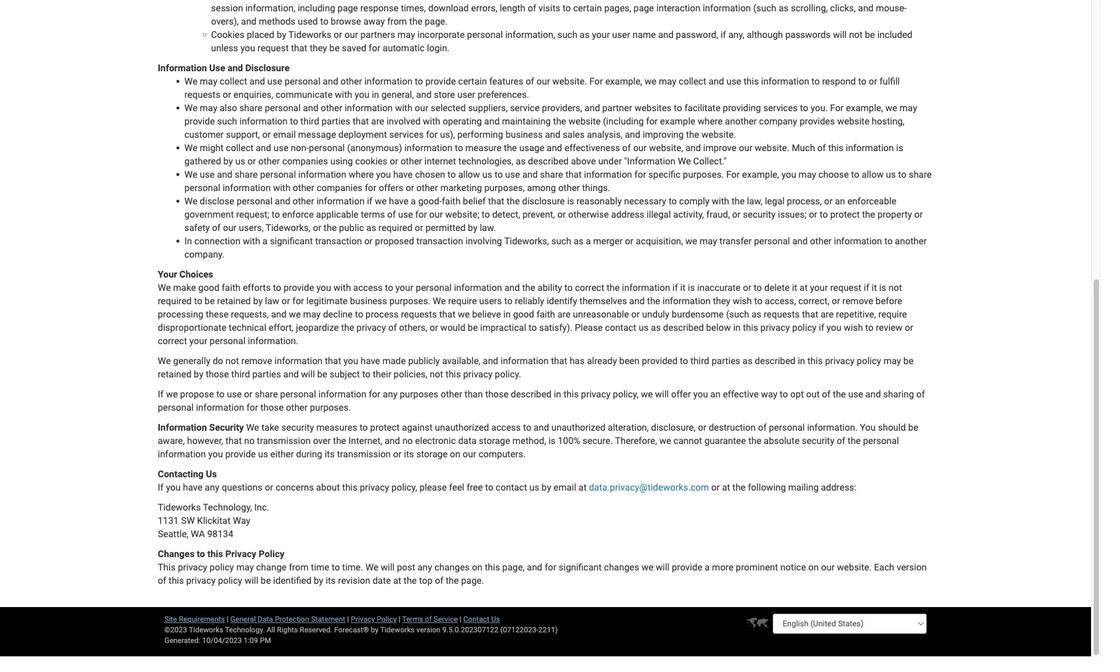 Task type: describe. For each thing, give the bounding box(es) containing it.
legal
[[765, 196, 785, 207]]

2 horizontal spatial third
[[691, 355, 710, 366]]

this up 'out'
[[808, 355, 823, 366]]

gathered
[[185, 156, 221, 167]]

will inside cookies placed by tideworks or our partners may incorporate personal information, such as your user name and password, if any, although passwords will                                     not be included unless you request that they be saved for automatic login.
[[834, 29, 847, 40]]

enforce
[[282, 209, 314, 220]]

users,
[[239, 222, 264, 233]]

effort,
[[269, 322, 294, 333]]

provide inside the we take security measures to protect against unauthorized access to and unauthorized alteration, disclosure, or destruction of personal information. you should                     be aware, however, that no transmission over the internet, and no electronic data storage method, is 100% secure.  therefore, we cannot guarantee the absolute                     security of the personal information you provide us either during its transmission or its storage on our computers.
[[225, 449, 256, 460]]

if we propose to use or share personal information for any purposes other than those described in this privacy policy, we will offer you an effective way                         to opt out of the use and sharing of personal information for those other purposes.
[[158, 389, 926, 413]]

1 allow from the left
[[458, 169, 480, 180]]

as down the terms
[[367, 222, 376, 233]]

if up repetitive,
[[864, 282, 870, 293]]

and up reliably at the top left of the page
[[505, 282, 520, 293]]

by left law.
[[468, 222, 478, 233]]

opt
[[791, 389, 805, 400]]

by inside we generally do not remove information that you have made publicly available, and information that has already been provided to third parties as described                         in this privacy policy may be retained by those third parties and will be subject to their policies, not this privacy policy.
[[194, 369, 204, 380]]

policy inside site requirements | general data protection statement | privacy policy | terms of service | contact us ©2023 tideworks technology. all rights reserved. forecast® by tideworks version 9.5.0.202307122 (07122023-2211) generated: 10/04/2023 1:09 pm
[[377, 615, 397, 624]]

1 vertical spatial those
[[486, 389, 509, 400]]

and down "issues;"
[[793, 236, 808, 247]]

be inside the we take security measures to protect against unauthorized access to and unauthorized alteration, disclosure, or destruction of personal information. you should                     be aware, however, that no transmission over the internet, and no electronic data storage method, is 100% secure.  therefore, we cannot guarantee the absolute                     security of the personal information you provide us either during its transmission or its storage on our computers.
[[909, 422, 919, 433]]

fraud,
[[707, 209, 730, 220]]

to right propose
[[216, 389, 225, 400]]

facilitate
[[685, 102, 721, 113]]

at inside "changes to this privacy policy this privacy policy may change from time to time. we will post any changes on this page, and for significant changes we will provide a more prominent notice on our website. each version of this privacy policy will be identified by its revision date at the top of the page."
[[394, 575, 402, 586]]

service
[[510, 102, 540, 113]]

information down "hosting,"
[[846, 142, 895, 153]]

information down using
[[299, 169, 347, 180]]

generally
[[173, 355, 211, 366]]

seattle,
[[158, 529, 189, 540]]

cookies
[[211, 29, 245, 40]]

sharing
[[884, 389, 915, 400]]

service
[[434, 615, 458, 624]]

or right process,
[[825, 196, 833, 207]]

protect inside information use and disclosure we may collect and use personal and other information to provide certain features of our website. for example, we may collect and use this information to                             respond to or fulfill requests or enquiries, communicate with you in general, and store user preferences. we may also share personal and other information with our selected suppliers, service providers, and partner websites to facilitate providing services to                             you. for example, we may provide such information to third parties that are involved with operating and maintaining the website (including for example                             where another company provides website hosting, customer support, or email message deployment services for us), performing business and sales analysis,                             and improving the website. we might collect and use non-personal (anonymous) information to measure the usage and effectiveness of our website, and improve our website. much of                             this information is gathered by us or other companies using cookies or other internet technologies, as described above under "information we collect." we use and share personal information where you have chosen to allow us to use and share that information for specific purposes. for example, you may                             choose to allow us to share personal information with other companies for offers or other marketing purposes, among other things. we disclose personal and other information if we have a good-faith belief that the disclosure is reasonably necessary to comply with the law, legal                             process, or an enforceable government request; to enforce applicable terms of use for our website; to detect, prevent, or otherwise address illegal                             activity, fraud, or security issues; or to protect the property or safety of our users, tideworks, or the public as required or permitted by law. in connection with a significant transaction or proposed transaction involving tideworks, such as a merger or acquisition, we may transfer personal                             and other information to another company.
[[831, 209, 860, 220]]

0 vertical spatial companies
[[282, 156, 328, 167]]

suppliers,
[[468, 102, 508, 113]]

with down the 'users,'
[[243, 236, 260, 247]]

purposes. inside information use and disclosure we may collect and use personal and other information to provide certain features of our website. for example, we may collect and use this information to                             respond to or fulfill requests or enquiries, communicate with you in general, and store user preferences. we may also share personal and other information with our selected suppliers, service providers, and partner websites to facilitate providing services to                             you. for example, we may provide such information to third parties that are involved with operating and maintaining the website (including for example                             where another company provides website hosting, customer support, or email message deployment services for us), performing business and sales analysis,                             and improving the website. we might collect and use non-personal (anonymous) information to measure the usage and effectiveness of our website, and improve our website. much of                             this information is gathered by us or other companies using cookies or other internet technologies, as described above under "information we collect." we use and share personal information where you have chosen to allow us to use and share that information for specific purposes. for example, you may                             choose to allow us to share personal information with other companies for offers or other marketing purposes, among other things. we disclose personal and other information if we have a good-faith belief that the disclosure is reasonably necessary to comply with the law, legal                             process, or an enforceable government request; to enforce applicable terms of use for our website; to detect, prevent, or otherwise address illegal                             activity, fraud, or security issues; or to protect the property or safety of our users, tideworks, or the public as required or permitted by law. in connection with a significant transaction or proposed transaction involving tideworks, such as a merger or acquisition, we may transfer personal                             and other information to another company.
[[683, 169, 725, 180]]

way
[[233, 515, 251, 526]]

policies,
[[394, 369, 428, 380]]

and down communicate at top left
[[303, 102, 319, 113]]

0 vertical spatial for
[[590, 76, 603, 87]]

contacting us if you have any questions or concerns about this privacy policy, please feel free to contact us by email             at data.privacy@tideworks.com or at the following mailing address:
[[158, 469, 857, 493]]

us inside the we take security measures to protect against unauthorized access to and unauthorized alteration, disclosure, or destruction of personal information. you should                     be aware, however, that no transmission over the internet, and no electronic data storage method, is 100% secure.  therefore, we cannot guarantee the absolute                     security of the personal information you provide us either during its transmission or its storage on our computers.
[[258, 449, 268, 460]]

be left saved
[[330, 42, 340, 53]]

2 it from the left
[[793, 282, 798, 293]]

0 vertical spatial services
[[764, 102, 798, 113]]

0 horizontal spatial wish
[[733, 295, 753, 306]]

2 website from the left
[[838, 116, 870, 127]]

they inside your choices we make good faith efforts to provide you with access to your personal information and the ability to correct the information if it is inaccurate or to                     delete it at your request if it is not required to be retained by law or for legitimate business purposes. we require users to reliably identify themselves                     and the information they wish to access, correct, or remove before processing these requests, and we may decline to process requests that we believe in good                     faith are unreasonable or unduly burdensome (such as requests that are repetitive, require disproportionate technical effort, jeopardize the privacy of                     others, or would be impractical to satisfy). please contact us as described below in this privacy policy if you wish to review or correct your personal information.
[[713, 295, 731, 306]]

feel
[[449, 482, 465, 493]]

or down process,
[[810, 209, 818, 220]]

share up among
[[541, 169, 564, 180]]

will down "change"
[[245, 575, 259, 586]]

disclosure
[[245, 62, 290, 73]]

the left page. at the left of page
[[446, 575, 459, 586]]

email inside contacting us if you have any questions or concerns about this privacy policy, please feel free to contact us by email             at data.privacy@tideworks.com or at the following mailing address:
[[554, 482, 577, 493]]

in inside we generally do not remove information that you have made publicly available, and information that has already been provided to third parties as described                         in this privacy policy may be retained by those third parties and will be subject to their policies, not this privacy policy.
[[798, 355, 806, 366]]

the up themselves on the right
[[607, 282, 620, 293]]

privacy inside the if we propose to use or share personal information for any purposes other than those described in this privacy policy, we will offer you an effective way                         to opt out of the use and sharing of personal information for those other purposes.
[[582, 389, 611, 400]]

2 vertical spatial such
[[552, 236, 572, 247]]

0 vertical spatial correct
[[575, 282, 605, 293]]

1 horizontal spatial those
[[261, 402, 284, 413]]

page,
[[503, 562, 525, 573]]

1 vertical spatial tideworks,
[[505, 236, 549, 247]]

1 horizontal spatial example,
[[743, 169, 780, 180]]

contact
[[464, 615, 490, 624]]

personal up the request;
[[237, 196, 273, 207]]

and left partner
[[585, 102, 600, 113]]

our inside the we take security measures to protect against unauthorized access to and unauthorized alteration, disclosure, or destruction of personal information. you should                     be aware, however, that no transmission over the internet, and no electronic data storage method, is 100% secure.  therefore, we cannot guarantee the absolute                     security of the personal information you provide us either during its transmission or its storage on our computers.
[[463, 449, 477, 460]]

property
[[878, 209, 913, 220]]

may up websites
[[659, 76, 677, 87]]

2 allow from the left
[[862, 169, 884, 180]]

saved
[[342, 42, 367, 53]]

under
[[599, 156, 622, 167]]

usage
[[520, 142, 545, 153]]

information. inside your choices we make good faith efforts to provide you with access to your personal information and the ability to correct the information if it is inaccurate or to                     delete it at your request if it is not required to be retained by law or for legitimate business purposes. we require users to reliably identify themselves                     and the information they wish to access, correct, or remove before processing these requests, and we may decline to process requests that we believe in good                     faith are unreasonable or unduly burdensome (such as requests that are repetitive, require disproportionate technical effort, jeopardize the privacy of                     others, or would be impractical to satisfy). please contact us as described below in this privacy policy if you wish to review or correct your personal information.
[[248, 335, 299, 346]]

selected
[[431, 102, 466, 113]]

1 changes from the left
[[435, 562, 470, 573]]

general data protection statement link
[[231, 615, 346, 624]]

the down the applicable
[[324, 222, 337, 233]]

in down the (such
[[734, 322, 741, 333]]

0 vertical spatial tideworks,
[[266, 222, 311, 233]]

purposes. inside the if we propose to use or share personal information for any purposes other than those described in this privacy policy, we will offer you an effective way                         to opt out of the use and sharing of personal information for those other purposes.
[[310, 402, 351, 413]]

information up the burdensome
[[663, 295, 711, 306]]

the up unduly
[[648, 295, 661, 306]]

passwords
[[786, 29, 831, 40]]

or up also
[[223, 89, 231, 100]]

access inside the we take security measures to protect against unauthorized access to and unauthorized alteration, disclosure, or destruction of personal information. you should                     be aware, however, that no transmission over the internet, and no electronic data storage method, is 100% secure.  therefore, we cannot guarantee the absolute                     security of the personal information you provide us either during its transmission or its storage on our computers.
[[492, 422, 521, 433]]

free
[[467, 482, 483, 493]]

terms of service link
[[402, 615, 458, 624]]

you inside we generally do not remove information that you have made publicly available, and information that has already been provided to third parties as described                         in this privacy policy may be retained by those third parties and will be subject to their policies, not this privacy policy.
[[344, 355, 359, 366]]

if inside information use and disclosure we may collect and use personal and other information to provide certain features of our website. for example, we may collect and use this information to                             respond to or fulfill requests or enquiries, communicate with you in general, and store user preferences. we may also share personal and other information with our selected suppliers, service providers, and partner websites to facilitate providing services to                             you. for example, we may provide such information to third parties that are involved with operating and maintaining the website (including for example                             where another company provides website hosting, customer support, or email message deployment services for us), performing business and sales analysis,                             and improving the website. we might collect and use non-personal (anonymous) information to measure the usage and effectiveness of our website, and improve our website. much of                             this information is gathered by us or other companies using cookies or other internet technologies, as described above under "information we collect." we use and share personal information where you have chosen to allow us to use and share that information for specific purposes. for example, you may                             choose to allow us to share personal information with other companies for offers or other marketing purposes, among other things. we disclose personal and other information if we have a good-faith belief that the disclosure is reasonably necessary to comply with the law, legal                             process, or an enforceable government request; to enforce applicable terms of use for our website; to detect, prevent, or otherwise address illegal                             activity, fraud, or security issues; or to protect the property or safety of our users, tideworks, or the public as required or permitted by law. in connection with a significant transaction or proposed transaction involving tideworks, such as a merger or acquisition, we may transfer personal                             and other information to another company.
[[367, 196, 373, 207]]

tideworks technology, inc. 1131 sw klickitat way seattle, wa 98134
[[158, 502, 270, 540]]

by inside your choices we make good faith efforts to provide you with access to your personal information and the ability to correct the information if it is inaccurate or to                     delete it at your request if it is not required to be retained by law or for legitimate business purposes. we require users to reliably identify themselves                     and the information they wish to access, correct, or remove before processing these requests, and we may decline to process requests that we believe in good                     faith are unreasonable or unduly burdensome (such as requests that are repetitive, require disproportionate technical effort, jeopardize the privacy of                     others, or would be impractical to satisfy). please contact us as described below in this privacy policy if you wish to review or correct your personal information.
[[253, 295, 263, 306]]

2211)
[[539, 626, 558, 635]]

use up purposes,
[[506, 169, 520, 180]]

this inside contacting us if you have any questions or concerns about this privacy policy, please feel free to contact us by email             at data.privacy@tideworks.com or at the following mailing address:
[[342, 482, 358, 493]]

this down 98134
[[208, 549, 223, 560]]

use down gathered
[[200, 169, 215, 180]]

for inside cookies placed by tideworks or our partners may incorporate personal information, such as your user name and password, if any, although passwords will                                     not be included unless you request that they be saved for automatic login.
[[369, 42, 381, 53]]

1 horizontal spatial wish
[[844, 322, 864, 333]]

0 vertical spatial example,
[[606, 76, 643, 87]]

not right do
[[226, 355, 239, 366]]

0 horizontal spatial another
[[726, 116, 757, 127]]

(such
[[727, 309, 750, 320]]

to left the you.
[[801, 102, 809, 113]]

request inside cookies placed by tideworks or our partners may incorporate personal information, such as your user name and password, if any, although passwords will                                     not be included unless you request that they be saved for automatic login.
[[258, 42, 289, 53]]

to up example in the right of the page
[[674, 102, 683, 113]]

1 horizontal spatial require
[[879, 309, 908, 320]]

2 horizontal spatial are
[[821, 309, 834, 320]]

and right internet,
[[385, 435, 400, 446]]

not inside your choices we make good faith efforts to provide you with access to your personal information and the ability to correct the information if it is inaccurate or to                     delete it at your request if it is not required to be retained by law or for legitimate business purposes. we require users to reliably identify themselves                     and the information they wish to access, correct, or remove before processing these requests, and we may decline to process requests that we believe in good                     faith are unreasonable or unduly burdensome (such as requests that are repetitive, require disproportionate technical effort, jeopardize the privacy of                     others, or would be impractical to satisfy). please contact us as described below in this privacy policy if you wish to review or correct your personal information.
[[889, 282, 903, 293]]

subject
[[330, 369, 360, 380]]

with up fraud,
[[712, 196, 730, 207]]

this inside the if we propose to use or share personal information for any purposes other than those described in this privacy policy, we will offer you an effective way                         to opt out of the use and sharing of personal information for those other purposes.
[[564, 389, 579, 400]]

if inside the if we propose to use or share personal information for any purposes other than those described in this privacy policy, we will offer you an effective way                         to opt out of the use and sharing of personal information for those other purposes.
[[158, 389, 164, 400]]

we inside we generally do not remove information that you have made publicly available, and information that has already been provided to third parties as described                         in this privacy policy may be retained by those third parties and will be subject to their policies, not this privacy policy.
[[158, 355, 171, 366]]

the down measures
[[333, 435, 346, 446]]

required inside information use and disclosure we may collect and use personal and other information to provide certain features of our website. for example, we may collect and use this information to                             respond to or fulfill requests or enquiries, communicate with you in general, and store user preferences. we may also share personal and other information with our selected suppliers, service providers, and partner websites to facilitate providing services to                             you. for example, we may provide such information to third parties that are involved with operating and maintaining the website (including for example                             where another company provides website hosting, customer support, or email message deployment services for us), performing business and sales analysis,                             and improving the website. we might collect and use non-personal (anonymous) information to measure the usage and effectiveness of our website, and improve our website. much of                             this information is gathered by us or other companies using cookies or other internet technologies, as described above under "information we collect." we use and share personal information where you have chosen to allow us to use and share that information for specific purposes. for example, you may                             choose to allow us to share personal information with other companies for offers or other marketing purposes, among other things. we disclose personal and other information if we have a good-faith belief that the disclosure is reasonably necessary to comply with the law, legal                             process, or an enforceable government request; to enforce applicable terms of use for our website; to detect, prevent, or otherwise address illegal                             activity, fraud, or security issues; or to protect the property or safety of our users, tideworks, or the public as required or permitted by law. in connection with a significant transaction or proposed transaction involving tideworks, such as a merger or acquisition, we may transfer personal                             and other information to another company.
[[379, 222, 413, 233]]

this up "providing"
[[744, 76, 759, 87]]

if inside contacting us if you have any questions or concerns about this privacy policy, please feel free to contact us by email             at data.privacy@tideworks.com or at the following mailing address:
[[158, 482, 164, 493]]

of inside site requirements | general data protection statement | privacy policy | terms of service | contact us ©2023 tideworks technology. all rights reserved. forecast® by tideworks version 9.5.0.202307122 (07122023-2211) generated: 10/04/2023 1:09 pm
[[425, 615, 432, 624]]

for inside "changes to this privacy policy this privacy policy may change from time to time. we will post any changes on this page, and for significant changes we will provide a more prominent notice on our website. each version of this privacy policy will be identified by its revision date at the top of the page."
[[545, 562, 557, 573]]

and up "method,"
[[534, 422, 550, 433]]

2 horizontal spatial for
[[831, 102, 844, 113]]

data
[[458, 435, 477, 446]]

3 | from the left
[[399, 615, 401, 624]]

to up property
[[899, 169, 907, 180]]

technology.
[[225, 626, 265, 635]]

provide up customer
[[185, 116, 215, 127]]

use
[[209, 62, 225, 73]]

and up communicate at top left
[[323, 76, 338, 87]]

may down use
[[200, 76, 218, 87]]

remove inside we generally do not remove information that you have made publicly available, and information that has already been provided to third parties as described                         in this privacy policy may be retained by those third parties and will be subject to their policies, not this privacy policy.
[[242, 355, 272, 366]]

us down technologies,
[[483, 169, 493, 180]]

1 horizontal spatial on
[[472, 562, 483, 573]]

any inside "changes to this privacy policy this privacy policy may change from time to time. we will post any changes on this page, and for significant changes we will provide a more prominent notice on our website. each version of this privacy policy will be identified by its revision date at the top of the page."
[[418, 562, 433, 573]]

information up company
[[762, 76, 810, 87]]

data.privacy@tideworks.com link
[[589, 482, 710, 493]]

unduly
[[643, 309, 670, 320]]

you inside the if we propose to use or share personal information for any purposes other than those described in this privacy policy, we will offer you an effective way                         to opt out of the use and sharing of personal information for those other purposes.
[[694, 389, 709, 400]]

tideworks inside cookies placed by tideworks or our partners may incorporate personal information, such as your user name and password, if any, although passwords will                                     not be included unless you request that they be saved for automatic login.
[[289, 29, 332, 40]]

business inside information use and disclosure we may collect and use personal and other information to provide certain features of our website. for example, we may collect and use this information to                             respond to or fulfill requests or enquiries, communicate with you in general, and store user preferences. we may also share personal and other information with our selected suppliers, service providers, and partner websites to facilitate providing services to                             you. for example, we may provide such information to third parties that are involved with operating and maintaining the website (including for example                             where another company provides website hosting, customer support, or email message deployment services for us), performing business and sales analysis,                             and improving the website. we might collect and use non-personal (anonymous) information to measure the usage and effectiveness of our website, and improve our website. much of                             this information is gathered by us or other companies using cookies or other internet technologies, as described above under "information we collect." we use and share personal information where you have chosen to allow us to use and share that information for specific purposes. for example, you may                             choose to allow us to share personal information with other companies for offers or other marketing purposes, among other things. we disclose personal and other information if we have a good-faith belief that the disclosure is reasonably necessary to comply with the law, legal                             process, or an enforceable government request; to enforce applicable terms of use for our website; to detect, prevent, or otherwise address illegal                             activity, fraud, or security issues; or to protect the property or safety of our users, tideworks, or the public as required or permitted by law. in connection with a significant transaction or proposed transaction involving tideworks, such as a merger or acquisition, we may transfer personal                             and other information to another company.
[[506, 129, 543, 140]]

belief
[[463, 196, 486, 207]]

by inside contacting us if you have any questions or concerns about this privacy policy, please feel free to contact us by email             at data.privacy@tideworks.com or at the following mailing address:
[[542, 482, 552, 493]]

information use and disclosure we may collect and use personal and other information to provide certain features of our website. for example, we may collect and use this information to                             respond to or fulfill requests or enquiries, communicate with you in general, and store user preferences. we may also share personal and other information with our selected suppliers, service providers, and partner websites to facilitate providing services to                             you. for example, we may provide such information to third parties that are involved with operating and maintaining the website (including for example                             where another company provides website hosting, customer support, or email message deployment services for us), performing business and sales analysis,                             and improving the website. we might collect and use non-personal (anonymous) information to measure the usage and effectiveness of our website, and improve our website. much of                             this information is gathered by us or other companies using cookies or other internet technologies, as described above under "information we collect." we use and share personal information where you have chosen to allow us to use and share that information for specific purposes. for example, you may                             choose to allow us to share personal information with other companies for offers or other marketing purposes, among other things. we disclose personal and other information if we have a good-faith belief that the disclosure is reasonably necessary to comply with the law, legal                             process, or an enforceable government request; to enforce applicable terms of use for our website; to detect, prevent, or otherwise address illegal                             activity, fraud, or security issues; or to protect the property or safety of our users, tideworks, or the public as required or permitted by law. in connection with a significant transaction or proposed transaction involving tideworks, such as a merger or acquisition, we may transfer personal                             and other information to another company.
[[158, 62, 933, 260]]

to right decline
[[355, 309, 364, 320]]

1 horizontal spatial good
[[513, 309, 535, 320]]

policy inside your choices we make good faith efforts to provide you with access to your personal information and the ability to correct the information if it is inaccurate or to                     delete it at your request if it is not required to be retained by law or for legitimate business purposes. we require users to reliably identify themselves                     and the information they wish to access, correct, or remove before processing these requests, and we may decline to process requests that we believe in good                     faith are unreasonable or unduly burdensome (such as requests that are repetitive, require disproportionate technical effort, jeopardize the privacy of                     others, or would be impractical to satisfy). please contact us as described below in this privacy policy if you wish to review or correct your personal information.
[[793, 322, 817, 333]]

partner
[[603, 102, 633, 113]]

or right the review
[[906, 322, 914, 333]]

users
[[480, 295, 502, 306]]

of right sharing
[[917, 389, 926, 400]]

before
[[876, 295, 903, 306]]

2 | from the left
[[347, 615, 349, 624]]

improve
[[704, 142, 737, 153]]

user inside information use and disclosure we may collect and use personal and other information to provide certain features of our website. for example, we may collect and use this information to                             respond to or fulfill requests or enquiries, communicate with you in general, and store user preferences. we may also share personal and other information with our selected suppliers, service providers, and partner websites to facilitate providing services to                             you. for example, we may provide such information to third parties that are involved with operating and maintaining the website (including for example                             where another company provides website hosting, customer support, or email message deployment services for us), performing business and sales analysis,                             and improving the website. we might collect and use non-personal (anonymous) information to measure the usage and effectiveness of our website, and improve our website. much of                             this information is gathered by us or other companies using cookies or other internet technologies, as described above under "information we collect." we use and share personal information where you have chosen to allow us to use and share that information for specific purposes. for example, you may                             choose to allow us to share personal information with other companies for offers or other marketing purposes, among other things. we disclose personal and other information if we have a good-faith belief that the disclosure is reasonably necessary to comply with the law, legal                             process, or an enforceable government request; to enforce applicable terms of use for our website; to detect, prevent, or otherwise address illegal                             activity, fraud, or security issues; or to protect the property or safety of our users, tideworks, or the public as required or permitted by law. in connection with a significant transaction or proposed transaction involving tideworks, such as a merger or acquisition, we may transfer personal                             and other information to another company.
[[458, 89, 476, 100]]

1 horizontal spatial for
[[727, 169, 740, 180]]

we generally do not remove information that you have made publicly available, and information that has already been provided to third parties as described                         in this privacy policy may be retained by those third parties and will be subject to their policies, not this privacy policy.
[[158, 355, 914, 380]]

or up inc.
[[265, 482, 273, 493]]

you down repetitive,
[[827, 322, 842, 333]]

technology,
[[203, 502, 252, 513]]

to down make
[[194, 295, 202, 306]]

technologies,
[[459, 156, 514, 167]]

in inside the if we propose to use or share personal information for any purposes other than those described in this privacy policy, we will offer you an effective way                         to opt out of the use and sharing of personal information for those other purposes.
[[554, 389, 562, 400]]

the down providers,
[[553, 116, 567, 127]]

0 horizontal spatial where
[[349, 169, 374, 180]]

activity,
[[674, 209, 705, 220]]

each
[[875, 562, 895, 573]]

information down enforceable
[[835, 236, 883, 247]]

1 vertical spatial faith
[[222, 282, 241, 293]]

9.5.0.202307122
[[443, 626, 499, 635]]

0 vertical spatial require
[[448, 295, 477, 306]]

our inside cookies placed by tideworks or our partners may incorporate personal information, such as your user name and password, if any, although passwords will                                     not be included unless you request that they be saved for automatic login.
[[345, 29, 358, 40]]

policy inside "changes to this privacy policy this privacy policy may change from time to time. we will post any changes on this page, and for significant changes we will provide a more prominent notice on our website. each version of this privacy policy will be identified by its revision date at the top of the page."
[[259, 549, 285, 560]]

should
[[879, 422, 907, 433]]

efforts
[[243, 282, 271, 293]]

of up address:
[[837, 435, 846, 446]]

information inside the we take security measures to protect against unauthorized access to and unauthorized alteration, disclosure, or destruction of personal information. you should                     be aware, however, that no transmission over the internet, and no electronic data storage method, is 100% secure.  therefore, we cannot guarantee the absolute                     security of the personal information you provide us either during its transmission or its storage on our computers.
[[158, 449, 206, 460]]

be left included
[[866, 29, 876, 40]]

at inside your choices we make good faith efforts to provide you with access to your personal information and the ability to correct the information if it is inaccurate or to                     delete it at your request if it is not required to be retained by law or for legitimate business purposes. we require users to reliably identify themselves                     and the information they wish to access, correct, or remove before processing these requests, and we may decline to process requests that we believe in good                     faith are unreasonable or unduly burdensome (such as requests that are repetitive, require disproportionate technical effort, jeopardize the privacy of                     others, or would be impractical to satisfy). please contact us as described below in this privacy policy if you wish to review or correct your personal information.
[[800, 282, 808, 293]]

by down might
[[224, 156, 233, 167]]

we take security measures to protect against unauthorized access to and unauthorized alteration, disclosure, or destruction of personal information. you should                     be aware, however, that no transmission over the internet, and no electronic data storage method, is 100% secure.  therefore, we cannot guarantee the absolute                     security of the personal information you provide us either during its transmission or its storage on our computers.
[[158, 422, 919, 460]]

customer
[[185, 129, 224, 140]]

contact inside contacting us if you have any questions or concerns about this privacy policy, please feel free to contact us by email             at data.privacy@tideworks.com or at the following mailing address:
[[496, 482, 527, 493]]

may inside we generally do not remove information that you have made publicly available, and information that has already been provided to third parties as described                         in this privacy policy may be retained by those third parties and will be subject to their policies, not this privacy policy.
[[884, 355, 902, 366]]

reasonably
[[577, 196, 622, 207]]

you inside cookies placed by tideworks or our partners may incorporate personal information, such as your user name and password, if any, although passwords will                                     not be included unless you request that they be saved for automatic login.
[[241, 42, 255, 53]]

share up property
[[909, 169, 933, 180]]

information up the applicable
[[317, 196, 365, 207]]

included
[[878, 29, 913, 40]]

propose
[[180, 389, 214, 400]]

tideworks inside site requirements | general data protection statement | privacy policy | terms of service | contact us ©2023 tideworks technology. all rights reserved. forecast® by tideworks version 9.5.0.202307122 (07122023-2211) generated: 10/04/2023 1:09 pm
[[380, 626, 415, 635]]

2 horizontal spatial parties
[[712, 355, 741, 366]]

1 horizontal spatial where
[[698, 116, 723, 127]]

third inside information use and disclosure we may collect and use personal and other information to provide certain features of our website. for example, we may collect and use this information to                             respond to or fulfill requests or enquiries, communicate with you in general, and store user preferences. we may also share personal and other information with our selected suppliers, service providers, and partner websites to facilitate providing services to                             you. for example, we may provide such information to third parties that are involved with operating and maintaining the website (including for example                             where another company provides website hosting, customer support, or email message deployment services for us), performing business and sales analysis,                             and improving the website. we might collect and use non-personal (anonymous) information to measure the usage and effectiveness of our website, and improve our website. much of                             this information is gathered by us or other companies using cookies or other internet technologies, as described above under "information we collect." we use and share personal information where you have chosen to allow us to use and share that information for specific purposes. for example, you may                             choose to allow us to share personal information with other companies for offers or other marketing purposes, among other things. we disclose personal and other information if we have a good-faith belief that the disclosure is reasonably necessary to comply with the law, legal                             process, or an enforceable government request; to enforce applicable terms of use for our website; to detect, prevent, or otherwise address illegal                             activity, fraud, or security issues; or to protect the property or safety of our users, tideworks, or the public as required or permitted by law. in connection with a significant transaction or proposed transaction involving tideworks, such as a merger or acquisition, we may transfer personal                             and other information to another company.
[[301, 116, 319, 127]]

effective
[[723, 389, 759, 400]]

and down (including in the right top of the page
[[625, 129, 641, 140]]

that left "has"
[[551, 355, 568, 366]]

at left following
[[723, 482, 731, 493]]

your up correct,
[[811, 282, 829, 293]]

1 horizontal spatial requests
[[401, 309, 437, 320]]

may left transfer
[[700, 236, 718, 247]]

0 vertical spatial good
[[198, 282, 220, 293]]

technical
[[229, 322, 267, 333]]

therefore,
[[615, 435, 658, 446]]

statement
[[311, 615, 346, 624]]

1 website from the left
[[569, 116, 601, 127]]

time.
[[342, 562, 363, 573]]

to down process,
[[820, 209, 829, 220]]

or inside the if we propose to use or share personal information for any purposes other than those described in this privacy policy, we will offer you an effective way                         to opt out of the use and sharing of personal information for those other purposes.
[[244, 389, 253, 400]]

that up deployment
[[353, 116, 369, 127]]

as right the (such
[[752, 309, 762, 320]]

themselves
[[580, 295, 628, 306]]

not inside cookies placed by tideworks or our partners may incorporate personal information, such as your user name and password, if any, although passwords will                                     not be included unless you request that they be saved for automatic login.
[[850, 29, 863, 40]]

mailing
[[789, 482, 819, 493]]

following
[[748, 482, 787, 493]]

are inside information use and disclosure we may collect and use personal and other information to provide certain features of our website. for example, we may collect and use this information to                             respond to or fulfill requests or enquiries, communicate with you in general, and store user preferences. we may also share personal and other information with our selected suppliers, service providers, and partner websites to facilitate providing services to                             you. for example, we may provide such information to third parties that are involved with operating and maintaining the website (including for example                             where another company provides website hosting, customer support, or email message deployment services for us), performing business and sales analysis,                             and improving the website. we might collect and use non-personal (anonymous) information to measure the usage and effectiveness of our website, and improve our website. much of                             this information is gathered by us or other companies using cookies or other internet technologies, as described above under "information we collect." we use and share personal information where you have chosen to allow us to use and share that information for specific purposes. for example, you may                             choose to allow us to share personal information with other companies for offers or other marketing purposes, among other things. we disclose personal and other information if we have a good-faith belief that the disclosure is reasonably necessary to comply with the law, legal                             process, or an enforceable government request; to enforce applicable terms of use for our website; to detect, prevent, or otherwise address illegal                             activity, fraud, or security issues; or to protect the property or safety of our users, tideworks, or the public as required or permitted by law. in connection with a significant transaction or proposed transaction involving tideworks, such as a merger or acquisition, we may transfer personal                             and other information to another company.
[[371, 116, 385, 127]]

site requirements link
[[165, 615, 225, 624]]

this inside your choices we make good faith efforts to provide you with access to your personal information and the ability to correct the information if it is inaccurate or to                     delete it at your request if it is not required to be retained by law or for legitimate business purposes. we require users to reliably identify themselves                     and the information they wish to access, correct, or remove before processing these requests, and we may decline to process requests that we believe in good                     faith are unreasonable or unduly burdensome (such as requests that are repetitive, require disproportionate technical effort, jeopardize the privacy of                     others, or would be impractical to satisfy). please contact us as described below in this privacy policy if you wish to review or correct your personal information.
[[743, 322, 759, 333]]

and up enquiries,
[[250, 76, 265, 87]]

purposes,
[[485, 182, 525, 193]]

personal down propose
[[158, 402, 194, 413]]

provide inside "changes to this privacy policy this privacy policy may change from time to time. we will post any changes on this page, and for significant changes we will provide a more prominent notice on our website. each version of this privacy policy will be identified by its revision date at the top of the page."
[[672, 562, 703, 573]]

ability
[[538, 282, 563, 293]]

above
[[571, 156, 596, 167]]

to left the delete
[[754, 282, 763, 293]]

to down us),
[[455, 142, 463, 153]]

2 horizontal spatial faith
[[537, 309, 556, 320]]

our up the involved at the top
[[415, 102, 429, 113]]

information up deployment
[[345, 102, 393, 113]]

that down above
[[566, 169, 582, 180]]

to down automatic
[[415, 76, 423, 87]]

questions
[[222, 482, 263, 493]]

terms
[[361, 209, 385, 220]]

personal up communicate at top left
[[285, 76, 321, 87]]

or up cannot
[[698, 422, 707, 433]]

or right correct,
[[832, 295, 841, 306]]

information up unduly
[[622, 282, 671, 293]]

the down decline
[[341, 322, 354, 333]]

contacting
[[158, 469, 204, 480]]

website. up providers,
[[553, 76, 588, 87]]

generated:
[[165, 637, 201, 645]]

good-
[[418, 196, 442, 207]]

website;
[[446, 209, 480, 220]]

on inside the we take security measures to protect against unauthorized access to and unauthorized alteration, disclosure, or destruction of personal information. you should                     be aware, however, that no transmission over the internet, and no electronic data storage method, is 100% secure.  therefore, we cannot guarantee the absolute                     security of the personal information you provide us either during its transmission or its storage on our computers.
[[450, 449, 461, 460]]

method,
[[513, 435, 547, 446]]

a inside "changes to this privacy policy this privacy policy may change from time to time. we will post any changes on this page, and for significant changes we will provide a more prominent notice on our website. each version of this privacy policy will be identified by its revision date at the top of the page."
[[705, 562, 710, 573]]

the left the law,
[[732, 196, 745, 207]]

share down enquiries,
[[240, 102, 263, 113]]

comply
[[680, 196, 710, 207]]

and left "store"
[[416, 89, 432, 100]]

of right the terms
[[388, 209, 396, 220]]

to up the illegal
[[669, 196, 677, 207]]

providing
[[723, 102, 762, 113]]

0 horizontal spatial third
[[231, 369, 250, 380]]

in inside information use and disclosure we may collect and use personal and other information to provide certain features of our website. for example, we may collect and use this information to                             respond to or fulfill requests or enquiries, communicate with you in general, and store user preferences. we may also share personal and other information with our selected suppliers, service providers, and partner websites to facilitate providing services to                             you. for example, we may provide such information to third parties that are involved with operating and maintaining the website (including for example                             where another company provides website hosting, customer support, or email message deployment services for us), performing business and sales analysis,                             and improving the website. we might collect and use non-personal (anonymous) information to measure the usage and effectiveness of our website, and improve our website. much of                             this information is gathered by us or other companies using cookies or other internet technologies, as described above under "information we collect." we use and share personal information where you have chosen to allow us to use and share that information for specific purposes. for example, you may                             choose to allow us to share personal information with other companies for offers or other marketing purposes, among other things. we disclose personal and other information if we have a good-faith belief that the disclosure is reasonably necessary to comply with the law, legal                             process, or an enforceable government request; to enforce applicable terms of use for our website; to detect, prevent, or otherwise address illegal                             activity, fraud, or security issues; or to protect the property or safety of our users, tideworks, or the public as required or permitted by law. in connection with a significant transaction or proposed transaction involving tideworks, such as a merger or acquisition, we may transfer personal                             and other information to another company.
[[372, 89, 379, 100]]

you
[[861, 422, 876, 433]]

information down subject
[[319, 389, 367, 400]]

to up the law
[[273, 282, 281, 293]]

and inside "changes to this privacy policy this privacy policy may change from time to time. we will post any changes on this page, and for significant changes we will provide a more prominent notice on our website. each version of this privacy policy will be identified by its revision date at the top of the page."
[[527, 562, 543, 573]]

or right property
[[915, 209, 924, 220]]

an inside the if we propose to use or share personal information for any purposes other than those described in this privacy policy, we will offer you an effective way                         to opt out of the use and sharing of personal information for those other purposes.
[[711, 389, 721, 400]]

contact us link
[[464, 615, 500, 624]]

incorporate
[[418, 29, 465, 40]]

0 vertical spatial transmission
[[257, 435, 311, 446]]

rights
[[277, 626, 298, 635]]

use down disclosure
[[268, 76, 282, 87]]

will inside we generally do not remove information that you have made publicly available, and information that has already been provided to third parties as described                         in this privacy policy may be retained by those third parties and will be subject to their policies, not this privacy policy.
[[301, 369, 315, 380]]

provided
[[642, 355, 678, 366]]

2 vertical spatial parties
[[252, 369, 281, 380]]

although
[[747, 29, 784, 40]]

1 horizontal spatial storage
[[479, 435, 511, 446]]

2 vertical spatial security
[[802, 435, 835, 446]]

page.
[[461, 575, 484, 586]]

1 horizontal spatial transmission
[[337, 449, 391, 460]]



Task type: locate. For each thing, give the bounding box(es) containing it.
the up detect,
[[507, 196, 520, 207]]

described inside the if we propose to use or share personal information for any purposes other than those described in this privacy policy, we will offer you an effective way                         to opt out of the use and sharing of personal information for those other purposes.
[[511, 389, 552, 400]]

0 horizontal spatial storage
[[417, 449, 448, 460]]

reliably
[[515, 295, 545, 306]]

by inside cookies placed by tideworks or our partners may incorporate personal information, such as your user name and password, if any, although passwords will                                     not be included unless you request that they be saved for automatic login.
[[277, 29, 287, 40]]

1 horizontal spatial services
[[764, 102, 798, 113]]

that inside the we take security measures to protect against unauthorized access to and unauthorized alteration, disclosure, or destruction of personal information. you should                     be aware, however, that no transmission over the internet, and no electronic data storage method, is 100% secure.  therefore, we cannot guarantee the absolute                     security of the personal information you provide us either during its transmission or its storage on our computers.
[[226, 435, 242, 446]]

purposes.
[[683, 169, 725, 180], [390, 295, 431, 306], [310, 402, 351, 413]]

access,
[[765, 295, 797, 306]]

2 horizontal spatial those
[[486, 389, 509, 400]]

0 horizontal spatial transaction
[[315, 236, 362, 247]]

you up legitimate
[[317, 282, 331, 293]]

those inside we generally do not remove information that you have made publicly available, and information that has already been provided to third parties as described                         in this privacy policy may be retained by those third parties and will be subject to their policies, not this privacy policy.
[[206, 369, 229, 380]]

during
[[296, 449, 323, 460]]

0 horizontal spatial website
[[569, 116, 601, 127]]

its
[[325, 449, 335, 460], [404, 449, 414, 460], [326, 575, 336, 586]]

1 vertical spatial services
[[390, 129, 424, 140]]

1 vertical spatial privacy
[[351, 615, 375, 624]]

provide inside your choices we make good faith efforts to provide you with access to your personal information and the ability to correct the information if it is inaccurate or to                     delete it at your request if it is not required to be retained by law or for legitimate business purposes. we require users to reliably identify themselves                     and the information they wish to access, correct, or remove before processing these requests, and we may decline to process requests that we believe in good                     faith are unreasonable or unduly burdensome (such as requests that are repetitive, require disproportionate technical effort, jeopardize the privacy of                     others, or would be impractical to satisfy). please contact us as described below in this privacy policy if you wish to review or correct your personal information.
[[284, 282, 314, 293]]

may inside "changes to this privacy policy this privacy policy may change from time to time. we will post any changes on this page, and for significant changes we will provide a more prominent notice on our website. each version of this privacy policy will be identified by its revision date at the top of the page."
[[236, 562, 254, 573]]

0 horizontal spatial correct
[[158, 335, 187, 346]]

2 information from the top
[[158, 422, 207, 433]]

tideworks right placed
[[289, 29, 332, 40]]

correct,
[[799, 295, 830, 306]]

require up believe
[[448, 295, 477, 306]]

we inside "changes to this privacy policy this privacy policy may change from time to time. we will post any changes on this page, and for significant changes we will provide a more prominent notice on our website. each version of this privacy policy will be identified by its revision date at the top of the page."
[[642, 562, 654, 573]]

policy.
[[495, 369, 522, 380]]

have down offers at the top left of page
[[389, 196, 409, 207]]

0 horizontal spatial require
[[448, 295, 477, 306]]

as
[[580, 29, 590, 40], [516, 156, 526, 167], [367, 222, 376, 233], [574, 236, 584, 247], [752, 309, 762, 320], [651, 322, 661, 333], [743, 355, 753, 366]]

0 vertical spatial wish
[[733, 295, 753, 306]]

to up marketing
[[448, 169, 456, 180]]

0 vertical spatial such
[[558, 29, 578, 40]]

your down disproportionate
[[189, 335, 207, 346]]

1 unauthorized from the left
[[435, 422, 489, 433]]

of down this at left bottom
[[158, 575, 166, 586]]

2 unauthorized from the left
[[552, 422, 606, 433]]

as down otherwise at the top of the page
[[574, 236, 584, 247]]

with inside your choices we make good faith efforts to provide you with access to your personal information and the ability to correct the information if it is inaccurate or to                     delete it at your request if it is not required to be retained by law or for legitimate business purposes. we require users to reliably identify themselves                     and the information they wish to access, correct, or remove before processing these requests, and we may decline to process requests that we believe in good                     faith are unreasonable or unduly burdensome (such as requests that are repetitive, require disproportionate technical effort, jeopardize the privacy of                     others, or would be impractical to satisfy). please contact us as described below in this privacy policy if you wish to review or correct your personal information.
[[334, 282, 351, 293]]

version inside "changes to this privacy policy this privacy policy may change from time to time. we will post any changes on this page, and for significant changes we will provide a more prominent notice on our website. each version of this privacy policy will be identified by its revision date at the top of the page."
[[897, 562, 927, 573]]

require
[[448, 295, 477, 306], [879, 309, 908, 320]]

2 transaction from the left
[[417, 236, 464, 247]]

remove down technical
[[242, 355, 272, 366]]

2 horizontal spatial purposes.
[[683, 169, 725, 180]]

other
[[341, 76, 362, 87], [321, 102, 343, 113], [259, 156, 280, 167], [401, 156, 422, 167], [293, 182, 315, 193], [417, 182, 438, 193], [559, 182, 580, 193], [293, 196, 314, 207], [811, 236, 832, 247], [441, 389, 463, 400], [286, 402, 308, 413]]

is up before
[[880, 282, 887, 293]]

review
[[877, 322, 903, 333]]

policy, inside the if we propose to use or share personal information for any purposes other than those described in this privacy policy, we will offer you an effective way                         to opt out of the use and sharing of personal information for those other purposes.
[[613, 389, 639, 400]]

significant inside "changes to this privacy policy this privacy policy may change from time to time. we will post any changes on this page, and for significant changes we will provide a more prominent notice on our website. each version of this privacy policy will be identified by its revision date at the top of the page."
[[559, 562, 602, 573]]

or inside cookies placed by tideworks or our partners may incorporate personal information, such as your user name and password, if any, although passwords will                                     not be included unless you request that they be saved for automatic login.
[[334, 29, 342, 40]]

significant inside information use and disclosure we may collect and use personal and other information to provide certain features of our website. for example, we may collect and use this information to                             respond to or fulfill requests or enquiries, communicate with you in general, and store user preferences. we may also share personal and other information with our selected suppliers, service providers, and partner websites to facilitate providing services to                             you. for example, we may provide such information to third parties that are involved with operating and maintaining the website (including for example                             where another company provides website hosting, customer support, or email message deployment services for us), performing business and sales analysis,                             and improving the website. we might collect and use non-personal (anonymous) information to measure the usage and effectiveness of our website, and improve our website. much of                             this information is gathered by us or other companies using cookies or other internet technologies, as described above under "information we collect." we use and share personal information where you have chosen to allow us to use and share that information for specific purposes. for example, you may                             choose to allow us to share personal information with other companies for offers or other marketing purposes, among other things. we disclose personal and other information if we have a good-faith belief that the disclosure is reasonably necessary to comply with the law, legal                             process, or an enforceable government request; to enforce applicable terms of use for our website; to detect, prevent, or otherwise address illegal                             activity, fraud, or security issues; or to protect the property or safety of our users, tideworks, or the public as required or permitted by law. in connection with a significant transaction or proposed transaction involving tideworks, such as a merger or acquisition, we may transfer personal                             and other information to another company.
[[270, 236, 313, 247]]

1 horizontal spatial user
[[613, 29, 631, 40]]

2 horizontal spatial requests
[[764, 309, 800, 320]]

terms
[[402, 615, 423, 624]]

concerns
[[276, 482, 314, 493]]

you
[[241, 42, 255, 53], [355, 89, 370, 100], [376, 169, 391, 180], [782, 169, 797, 180], [317, 282, 331, 293], [827, 322, 842, 333], [344, 355, 359, 366], [694, 389, 709, 400], [208, 449, 223, 460], [166, 482, 181, 493]]

0 vertical spatial tideworks
[[289, 29, 332, 40]]

0 vertical spatial contact
[[605, 322, 637, 333]]

described up way
[[755, 355, 796, 366]]

policy up "change"
[[259, 549, 285, 560]]

prominent
[[736, 562, 779, 573]]

user inside cookies placed by tideworks or our partners may incorporate personal information, such as your user name and password, if any, although passwords will                                     not be included unless you request that they be saved for automatic login.
[[613, 29, 631, 40]]

or right offers at the top left of page
[[406, 182, 414, 193]]

and left the sales
[[545, 129, 561, 140]]

1 vertical spatial companies
[[317, 182, 363, 193]]

internet
[[425, 156, 456, 167]]

or
[[334, 29, 342, 40], [869, 76, 878, 87], [223, 89, 231, 100], [263, 129, 271, 140], [248, 156, 256, 167], [390, 156, 399, 167], [406, 182, 414, 193], [825, 196, 833, 207], [558, 209, 566, 220], [733, 209, 741, 220], [810, 209, 818, 220], [915, 209, 924, 220], [313, 222, 322, 233], [415, 222, 424, 233], [365, 236, 373, 247], [625, 236, 634, 247], [743, 282, 752, 293], [282, 295, 290, 306], [832, 295, 841, 306], [632, 309, 640, 320], [430, 322, 438, 333], [906, 322, 914, 333], [244, 389, 253, 400], [698, 422, 707, 433], [393, 449, 402, 460], [265, 482, 273, 493], [712, 482, 720, 493]]

protect
[[831, 209, 860, 220], [370, 422, 400, 433]]

proposed
[[375, 236, 414, 247]]

0 vertical spatial policy,
[[613, 389, 639, 400]]

1 horizontal spatial purposes.
[[390, 295, 431, 306]]

0 horizontal spatial us
[[206, 469, 217, 480]]

by inside site requirements | general data protection statement | privacy policy | terms of service | contact us ©2023 tideworks technology. all rights reserved. forecast® by tideworks version 9.5.0.202307122 (07122023-2211) generated: 10/04/2023 1:09 pm
[[371, 626, 379, 635]]

information up general,
[[365, 76, 413, 87]]

1 horizontal spatial tideworks,
[[505, 236, 549, 247]]

such inside cookies placed by tideworks or our partners may incorporate personal information, such as your user name and password, if any, although passwords will                                     not be included unless you request that they be saved for automatic login.
[[558, 29, 578, 40]]

protection
[[275, 615, 309, 624]]

to up purposes,
[[495, 169, 503, 180]]

policy inside we generally do not remove information that you have made publicly available, and information that has already been provided to third parties as described                         in this privacy policy may be retained by those third parties and will be subject to their policies, not this privacy policy.
[[857, 355, 882, 366]]

reserved.
[[300, 626, 333, 635]]

process
[[366, 309, 399, 320]]

information. left you
[[808, 422, 858, 433]]

they down inaccurate
[[713, 295, 731, 306]]

privacy inside site requirements | general data protection statement | privacy policy | terms of service | contact us ©2023 tideworks technology. all rights reserved. forecast® by tideworks version 9.5.0.202307122 (07122023-2211) generated: 10/04/2023 1:09 pm
[[351, 615, 375, 624]]

share inside the if we propose to use or share personal information for any purposes other than those described in this privacy policy, we will offer you an effective way                         to opt out of the use and sharing of personal information for those other purposes.
[[255, 389, 278, 400]]

remove inside your choices we make good faith efforts to provide you with access to your personal information and the ability to correct the information if it is inaccurate or to                     delete it at your request if it is not required to be retained by law or for legitimate business purposes. we require users to reliably identify themselves                     and the information they wish to access, correct, or remove before processing these requests, and we may decline to process requests that we believe in good                     faith are unreasonable or unduly burdensome (such as requests that are repetitive, require disproportionate technical effort, jeopardize the privacy of                     others, or would be impractical to satisfy). please contact us as described below in this privacy policy if you wish to review or correct your personal information.
[[843, 295, 874, 306]]

security inside information use and disclosure we may collect and use personal and other information to provide certain features of our website. for example, we may collect and use this information to                             respond to or fulfill requests or enquiries, communicate with you in general, and store user preferences. we may also share personal and other information with our selected suppliers, service providers, and partner websites to facilitate providing services to                             you. for example, we may provide such information to third parties that are involved with operating and maintaining the website (including for example                             where another company provides website hosting, customer support, or email message deployment services for us), performing business and sales analysis,                             and improving the website. we might collect and use non-personal (anonymous) information to measure the usage and effectiveness of our website, and improve our website. much of                             this information is gathered by us or other companies using cookies or other internet technologies, as described above under "information we collect." we use and share personal information where you have chosen to allow us to use and share that information for specific purposes. for example, you may                             choose to allow us to share personal information with other companies for offers or other marketing purposes, among other things. we disclose personal and other information if we have a good-faith belief that the disclosure is reasonably necessary to comply with the law, legal                             process, or an enforceable government request; to enforce applicable terms of use for our website; to detect, prevent, or otherwise address illegal                             activity, fraud, or security issues; or to protect the property or safety of our users, tideworks, or the public as required or permitted by law. in connection with a significant transaction or proposed transaction involving tideworks, such as a merger or acquisition, we may transfer personal                             and other information to another company.
[[744, 209, 776, 220]]

1 vertical spatial required
[[158, 295, 192, 306]]

websites
[[635, 102, 672, 113]]

0 horizontal spatial parties
[[252, 369, 281, 380]]

1 horizontal spatial transaction
[[417, 236, 464, 247]]

1 horizontal spatial any
[[383, 389, 398, 400]]

policy down correct,
[[793, 322, 817, 333]]

policy,
[[613, 389, 639, 400], [392, 482, 418, 493]]

any inside the if we propose to use or share personal information for any purposes other than those described in this privacy policy, we will offer you an effective way                         to opt out of the use and sharing of personal information for those other purposes.
[[383, 389, 398, 400]]

policy, up alteration,
[[613, 389, 639, 400]]

requirements
[[179, 615, 225, 624]]

information for information use and disclosure we may collect and use personal and other information to provide certain features of our website. for example, we may collect and use this information to                             respond to or fulfill requests or enquiries, communicate with you in general, and store user preferences. we may also share personal and other information with our selected suppliers, service providers, and partner websites to facilitate providing services to                             you. for example, we may provide such information to third parties that are involved with operating and maintaining the website (including for example                             where another company provides website hosting, customer support, or email message deployment services for us), performing business and sales analysis,                             and improving the website. we might collect and use non-personal (anonymous) information to measure the usage and effectiveness of our website, and improve our website. much of                             this information is gathered by us or other companies using cookies or other internet technologies, as described above under "information we collect." we use and share personal information where you have chosen to allow us to use and share that information for specific purposes. for example, you may                             choose to allow us to share personal information with other companies for offers or other marketing purposes, among other things. we disclose personal and other information if we have a good-faith belief that the disclosure is reasonably necessary to comply with the law, legal                             process, or an enforceable government request; to enforce applicable terms of use for our website; to detect, prevent, or otherwise address illegal                             activity, fraud, or security issues; or to protect the property or safety of our users, tideworks, or the public as required or permitted by law. in connection with a significant transaction or proposed transaction involving tideworks, such as a merger or acquisition, we may transfer personal                             and other information to another company.
[[158, 62, 207, 73]]

3 it from the left
[[872, 282, 878, 293]]

us right contact
[[492, 615, 500, 624]]

personal down communicate at top left
[[265, 102, 301, 113]]

alteration,
[[608, 422, 649, 433]]

have inside we generally do not remove information that you have made publicly available, and information that has already been provided to third parties as described                         in this privacy policy may be retained by those third parties and will be subject to their policies, not this privacy policy.
[[361, 355, 380, 366]]

provide left more
[[672, 562, 703, 573]]

been
[[620, 355, 640, 366]]

effectiveness
[[565, 142, 620, 153]]

parties inside information use and disclosure we may collect and use personal and other information to provide certain features of our website. for example, we may collect and use this information to                             respond to or fulfill requests or enquiries, communicate with you in general, and store user preferences. we may also share personal and other information with our selected suppliers, service providers, and partner websites to facilitate providing services to                             you. for example, we may provide such information to third parties that are involved with operating and maintaining the website (including for example                             where another company provides website hosting, customer support, or email message deployment services for us), performing business and sales analysis,                             and improving the website. we might collect and use non-personal (anonymous) information to measure the usage and effectiveness of our website, and improve our website. much of                             this information is gathered by us or other companies using cookies or other internet technologies, as described above under "information we collect." we use and share personal information where you have chosen to allow us to use and share that information for specific purposes. for example, you may                             choose to allow us to share personal information with other companies for offers or other marketing purposes, among other things. we disclose personal and other information if we have a good-faith belief that the disclosure is reasonably necessary to comply with the law, legal                             process, or an enforceable government request; to enforce applicable terms of use for our website; to detect, prevent, or otherwise address illegal                             activity, fraud, or security issues; or to protect the property or safety of our users, tideworks, or the public as required or permitted by law. in connection with a significant transaction or proposed transaction involving tideworks, such as a merger or acquisition, we may transfer personal                             and other information to another company.
[[322, 116, 351, 127]]

remove
[[843, 295, 874, 306], [242, 355, 272, 366]]

website. up improve
[[702, 129, 737, 140]]

1 information from the top
[[158, 62, 207, 73]]

2 vertical spatial purposes.
[[310, 402, 351, 413]]

to down repetitive,
[[866, 322, 874, 333]]

version inside site requirements | general data protection statement | privacy policy | terms of service | contact us ©2023 tideworks technology. all rights reserved. forecast® by tideworks version 9.5.0.202307122 (07122023-2211) generated: 10/04/2023 1:09 pm
[[417, 626, 441, 635]]

of right top
[[435, 575, 444, 586]]

1 vertical spatial another
[[896, 236, 927, 247]]

our up the connection
[[223, 222, 237, 233]]

4 | from the left
[[460, 615, 462, 624]]

retained inside we generally do not remove information that you have made publicly available, and information that has already been provided to third parties as described                         in this privacy policy may be retained by those third parties and will be subject to their policies, not this privacy policy.
[[158, 369, 192, 380]]

we
[[645, 76, 657, 87], [886, 102, 898, 113], [375, 196, 387, 207], [686, 236, 698, 247], [289, 309, 301, 320], [458, 309, 470, 320], [166, 389, 178, 400], [641, 389, 653, 400], [660, 435, 672, 446], [642, 562, 654, 573]]

on right notice
[[809, 562, 819, 573]]

2 if from the top
[[158, 482, 164, 493]]

and inside the if we propose to use or share personal information for any purposes other than those described in this privacy policy, we will offer you an effective way                         to opt out of the use and sharing of personal information for those other purposes.
[[866, 389, 882, 400]]

purposes. up others,
[[390, 295, 431, 306]]

1 vertical spatial remove
[[242, 355, 272, 366]]

1 vertical spatial third
[[691, 355, 710, 366]]

remove up repetitive,
[[843, 295, 874, 306]]

0 horizontal spatial security
[[282, 422, 314, 433]]

requests,
[[231, 309, 269, 320]]

features
[[490, 76, 524, 87]]

if inside cookies placed by tideworks or our partners may incorporate personal information, such as your user name and password, if any, although passwords will                                     not be included unless you request that they be saved for automatic login.
[[721, 29, 727, 40]]

to inside contacting us if you have any questions or concerns about this privacy policy, please feel free to contact us by email             at data.privacy@tideworks.com or at the following mailing address:
[[485, 482, 494, 493]]

0 horizontal spatial those
[[206, 369, 229, 380]]

example
[[661, 116, 696, 127]]

be left subject
[[317, 369, 328, 380]]

against
[[402, 422, 433, 433]]

non-
[[291, 142, 309, 153]]

as inside cookies placed by tideworks or our partners may incorporate personal information, such as your user name and password, if any, although passwords will                                     not be included unless you request that they be saved for automatic login.
[[580, 29, 590, 40]]

us inside contacting us if you have any questions or concerns about this privacy policy, please feel free to contact us by email             at data.privacy@tideworks.com or at the following mailing address:
[[530, 482, 540, 493]]

to right free
[[485, 482, 494, 493]]

example, up "hosting,"
[[847, 102, 884, 113]]

support,
[[226, 129, 260, 140]]

respond
[[823, 76, 857, 87]]

this
[[158, 562, 176, 573]]

1 horizontal spatial correct
[[575, 282, 605, 293]]

allow up marketing
[[458, 169, 480, 180]]

1 horizontal spatial request
[[831, 282, 862, 293]]

2 vertical spatial any
[[418, 562, 433, 573]]

required inside your choices we make good faith efforts to provide you with access to your personal information and the ability to correct the information if it is inaccurate or to                     delete it at your request if it is not required to be retained by law or for legitimate business purposes. we require users to reliably identify themselves                     and the information they wish to access, correct, or remove before processing these requests, and we may decline to process requests that we believe in good                     faith are unreasonable or unduly burdensome (such as requests that are repetitive, require disproportionate technical effort, jeopardize the privacy of                     others, or would be impractical to satisfy). please contact us as described below in this privacy policy if you wish to review or correct your personal information.
[[158, 295, 192, 306]]

will left more
[[656, 562, 670, 573]]

otherwise
[[569, 209, 609, 220]]

0 horizontal spatial are
[[371, 116, 385, 127]]

as down usage
[[516, 156, 526, 167]]

will
[[834, 29, 847, 40], [301, 369, 315, 380], [656, 389, 669, 400], [381, 562, 395, 573], [656, 562, 670, 573], [245, 575, 259, 586]]

the inside the if we propose to use or share personal information for any purposes other than those described in this privacy policy, we will offer you an effective way                         to opt out of the use and sharing of personal information for those other purposes.
[[833, 389, 847, 400]]

a left merger
[[586, 236, 591, 247]]

we inside the we take security measures to protect against unauthorized access to and unauthorized alteration, disclosure, or destruction of personal information. you should                     be aware, however, that no transmission over the internet, and no electronic data storage method, is 100% secure.  therefore, we cannot guarantee the absolute                     security of the personal information you provide us either during its transmission or its storage on our computers.
[[246, 422, 259, 433]]

1 vertical spatial require
[[879, 309, 908, 320]]

at
[[800, 282, 808, 293], [579, 482, 587, 493], [723, 482, 731, 493], [394, 575, 402, 586]]

faith inside information use and disclosure we may collect and use personal and other information to provide certain features of our website. for example, we may collect and use this information to                             respond to or fulfill requests or enquiries, communicate with you in general, and store user preferences. we may also share personal and other information with our selected suppliers, service providers, and partner websites to facilitate providing services to                             you. for example, we may provide such information to third parties that are involved with operating and maintaining the website (including for example                             where another company provides website hosting, customer support, or email message deployment services for us), performing business and sales analysis,                             and improving the website. we might collect and use non-personal (anonymous) information to measure the usage and effectiveness of our website, and improve our website. much of                             this information is gathered by us or other companies using cookies or other internet technologies, as described above under "information we collect." we use and share personal information where you have chosen to allow us to use and share that information for specific purposes. for example, you may                             choose to allow us to share personal information with other companies for offers or other marketing purposes, among other things. we disclose personal and other information if we have a good-faith belief that the disclosure is reasonably necessary to comply with the law, legal                             process, or an enforceable government request; to enforce applicable terms of use for our website; to detect, prevent, or otherwise address illegal                             activity, fraud, or security issues; or to protect the property or safety of our users, tideworks, or the public as required or permitted by law. in connection with a significant transaction or proposed transaction involving tideworks, such as a merger or acquisition, we may transfer personal                             and other information to another company.
[[442, 196, 461, 207]]

2 changes from the left
[[604, 562, 640, 573]]

request up repetitive,
[[831, 282, 862, 293]]

site
[[165, 615, 177, 624]]

2 vertical spatial faith
[[537, 309, 556, 320]]

and
[[659, 29, 674, 40], [228, 62, 243, 73], [250, 76, 265, 87], [323, 76, 338, 87], [709, 76, 725, 87], [416, 89, 432, 100], [303, 102, 319, 113], [585, 102, 600, 113], [485, 116, 500, 127], [545, 129, 561, 140], [625, 129, 641, 140], [256, 142, 271, 153], [547, 142, 563, 153], [686, 142, 701, 153], [217, 169, 233, 180], [523, 169, 538, 180], [275, 196, 291, 207], [793, 236, 808, 247], [505, 282, 520, 293], [630, 295, 645, 306], [271, 309, 287, 320], [483, 355, 499, 366], [284, 369, 299, 380], [866, 389, 882, 400], [534, 422, 550, 433], [385, 435, 400, 446], [527, 562, 543, 573]]

have up the their
[[361, 355, 380, 366]]

our down data
[[463, 449, 477, 460]]

business
[[506, 129, 543, 140], [350, 295, 387, 306]]

use up "providing"
[[727, 76, 742, 87]]

will inside the if we propose to use or share personal information for any purposes other than those described in this privacy policy, we will offer you an effective way                         to opt out of the use and sharing of personal information for those other purposes.
[[656, 389, 669, 400]]

1 vertical spatial they
[[713, 295, 731, 306]]

personal down non-
[[260, 169, 296, 180]]

or left proposed
[[365, 236, 373, 247]]

company.
[[185, 249, 225, 260]]

your
[[158, 269, 177, 280]]

described inside we generally do not remove information that you have made publicly available, and information that has already been provided to third parties as described                         in this privacy policy may be retained by those third parties and will be subject to their policies, not this privacy policy.
[[755, 355, 796, 366]]

0 vertical spatial information.
[[248, 335, 299, 346]]

information. inside the we take security measures to protect against unauthorized access to and unauthorized alteration, disclosure, or destruction of personal information. you should                     be aware, however, that no transmission over the internet, and no electronic data storage method, is 100% secure.  therefore, we cannot guarantee the absolute                     security of the personal information you provide us either during its transmission or its storage on our computers.
[[808, 422, 858, 433]]

protect inside the we take security measures to protect against unauthorized access to and unauthorized alteration, disclosure, or destruction of personal information. you should                     be aware, however, that no transmission over the internet, and no electronic data storage method, is 100% secure.  therefore, we cannot guarantee the absolute                     security of the personal information you provide us either during its transmission or its storage on our computers.
[[370, 422, 400, 433]]

another down property
[[896, 236, 927, 247]]

0 horizontal spatial information.
[[248, 335, 299, 346]]

retained inside your choices we make good faith efforts to provide you with access to your personal information and the ability to correct the information if it is inaccurate or to                     delete it at your request if it is not required to be retained by law or for legitimate business purposes. we require users to reliably identify themselves                     and the information they wish to access, correct, or remove before processing these requests, and we may decline to process requests that we believe in good                     faith are unreasonable or unduly burdensome (such as requests that are repetitive, require disproportionate technical effort, jeopardize the privacy of                     others, or would be impractical to satisfy). please contact us as described below in this privacy policy if you wish to review or correct your personal information.
[[217, 295, 251, 306]]

the inside contacting us if you have any questions or concerns about this privacy policy, please feel free to contact us by email             at data.privacy@tideworks.com or at the following mailing address:
[[733, 482, 746, 493]]

notice
[[781, 562, 807, 573]]

that down purposes,
[[488, 196, 505, 207]]

1 horizontal spatial contact
[[605, 322, 637, 333]]

your up 'process'
[[396, 282, 414, 293]]

detect,
[[493, 209, 521, 220]]

the down post
[[404, 575, 417, 586]]

described inside information use and disclosure we may collect and use personal and other information to provide certain features of our website. for example, we may collect and use this information to                             respond to or fulfill requests or enquiries, communicate with you in general, and store user preferences. we may also share personal and other information with our selected suppliers, service providers, and partner websites to facilitate providing services to                             you. for example, we may provide such information to third parties that are involved with operating and maintaining the website (including for example                             where another company provides website hosting, customer support, or email message deployment services for us), performing business and sales analysis,                             and improving the website. we might collect and use non-personal (anonymous) information to measure the usage and effectiveness of our website, and improve our website. much of                             this information is gathered by us or other companies using cookies or other internet technologies, as described above under "information we collect." we use and share personal information where you have chosen to allow us to use and share that information for specific purposes. for example, you may                             choose to allow us to share personal information with other companies for offers or other marketing purposes, among other things. we disclose personal and other information if we have a good-faith belief that the disclosure is reasonably necessary to comply with the law, legal                             process, or an enforceable government request; to enforce applicable terms of use for our website; to detect, prevent, or otherwise address illegal                             activity, fraud, or security issues; or to protect the property or safety of our users, tideworks, or the public as required or permitted by law. in connection with a significant transaction or proposed transaction involving tideworks, such as a merger or acquisition, we may transfer personal                             and other information to another company.
[[528, 156, 569, 167]]

1 vertical spatial user
[[458, 89, 476, 100]]

1 horizontal spatial tideworks
[[289, 29, 332, 40]]

be up sharing
[[904, 355, 914, 366]]

requests up also
[[185, 89, 221, 100]]

1 vertical spatial request
[[831, 282, 862, 293]]

as inside we generally do not remove information that you have made publicly available, and information that has already been provided to third parties as described                         in this privacy policy may be retained by those third parties and will be subject to their policies, not this privacy policy.
[[743, 355, 753, 366]]

this down available,
[[446, 369, 461, 380]]

by inside "changes to this privacy policy this privacy policy may change from time to time. we will post any changes on this page, and for significant changes we will provide a more prominent notice on our website. each version of this privacy policy will be identified by its revision date at the top of the page."
[[314, 575, 324, 586]]

1 vertical spatial where
[[349, 169, 374, 180]]

automatic
[[383, 42, 425, 53]]

0 vertical spatial request
[[258, 42, 289, 53]]

0 vertical spatial faith
[[442, 196, 461, 207]]

measures
[[317, 422, 358, 433]]

request inside your choices we make good faith efforts to provide you with access to your personal information and the ability to correct the information if it is inaccurate or to                     delete it at your request if it is not required to be retained by law or for legitimate business purposes. we require users to reliably identify themselves                     and the information they wish to access, correct, or remove before processing these requests, and we may decline to process requests that we believe in good                     faith are unreasonable or unduly burdensome (such as requests that are repetitive, require disproportionate technical effort, jeopardize the privacy of                     others, or would be impractical to satisfy). please contact us as described below in this privacy policy if you wish to review or correct your personal information.
[[831, 282, 862, 293]]

protect up internet,
[[370, 422, 400, 433]]

0 vertical spatial version
[[897, 562, 927, 573]]

0 horizontal spatial business
[[350, 295, 387, 306]]

business inside your choices we make good faith efforts to provide you with access to your personal information and the ability to correct the information if it is inaccurate or to                     delete it at your request if it is not required to be retained by law or for legitimate business purposes. we require users to reliably identify themselves                     and the information they wish to access, correct, or remove before processing these requests, and we may decline to process requests that we believe in good                     faith are unreasonable or unduly burdensome (such as requests that are repetitive, require disproportionate technical effort, jeopardize the privacy of                     others, or would be impractical to satisfy). please contact us as described below in this privacy policy if you wish to review or correct your personal information.
[[350, 295, 387, 306]]

tideworks inside tideworks technology, inc. 1131 sw klickitat way seattle, wa 98134
[[158, 502, 201, 513]]

companies
[[282, 156, 328, 167], [317, 182, 363, 193]]

or right cookies
[[390, 156, 399, 167]]

to left enforce
[[272, 209, 280, 220]]

0 vertical spatial required
[[379, 222, 413, 233]]

1 vertical spatial such
[[217, 116, 237, 127]]

faith down marketing
[[442, 196, 461, 207]]

1 horizontal spatial retained
[[217, 295, 251, 306]]

our inside "changes to this privacy policy this privacy policy may change from time to time. we will post any changes on this page, and for significant changes we will provide a more prominent notice on our website. each version of this privacy policy will be identified by its revision date at the top of the page."
[[822, 562, 835, 573]]

0 horizontal spatial request
[[258, 42, 289, 53]]

be inside "changes to this privacy policy this privacy policy may change from time to time. we will post any changes on this page, and for significant changes we will provide a more prominent notice on our website. each version of this privacy policy will be identified by its revision date at the top of the page."
[[261, 575, 271, 586]]

policy, inside contacting us if you have any questions or concerns about this privacy policy, please feel free to contact us by email             at data.privacy@tideworks.com or at the following mailing address:
[[392, 482, 418, 493]]

us up enforceable
[[887, 169, 897, 180]]

0 horizontal spatial unauthorized
[[435, 422, 489, 433]]

have inside contacting us if you have any questions or concerns about this privacy policy, please feel free to contact us by email             at data.privacy@tideworks.com or at the following mailing address:
[[183, 482, 203, 493]]

made
[[383, 355, 406, 366]]

1 vertical spatial example,
[[847, 102, 884, 113]]

provide up "store"
[[426, 76, 456, 87]]

such right information, on the top of the page
[[558, 29, 578, 40]]

1 horizontal spatial information.
[[808, 422, 858, 433]]

with up the involved at the top
[[395, 102, 413, 113]]

business up 'process'
[[350, 295, 387, 306]]

information security
[[158, 422, 244, 433]]

for
[[590, 76, 603, 87], [831, 102, 844, 113], [727, 169, 740, 180]]

permitted
[[426, 222, 466, 233]]

1 horizontal spatial policy
[[377, 615, 397, 624]]

provide
[[426, 76, 456, 87], [185, 116, 215, 127], [284, 282, 314, 293], [225, 449, 256, 460], [672, 562, 703, 573]]

our right improve
[[739, 142, 753, 153]]

the up reliably at the top left of the page
[[523, 282, 536, 293]]

you down however, on the left bottom
[[208, 449, 223, 460]]

0 horizontal spatial requests
[[185, 89, 221, 100]]

companies down non-
[[282, 156, 328, 167]]

1 horizontal spatial allow
[[862, 169, 884, 180]]

1 horizontal spatial another
[[896, 236, 927, 247]]

| up "9.5.0.202307122"
[[460, 615, 462, 624]]

and up effort,
[[271, 309, 287, 320]]

where
[[698, 116, 723, 127], [349, 169, 374, 180]]

any
[[383, 389, 398, 400], [205, 482, 220, 493], [418, 562, 433, 573]]

disclosure
[[523, 196, 565, 207]]

0 horizontal spatial on
[[450, 449, 461, 460]]

for inside your choices we make good faith efforts to provide you with access to your personal information and the ability to correct the information if it is inaccurate or to                     delete it at your request if it is not required to be retained by law or for legitimate business purposes. we require users to reliably identify themselves                     and the information they wish to access, correct, or remove before processing these requests, and we may decline to process requests that we believe in good                     faith are unreasonable or unduly burdensome (such as requests that are repetitive, require disproportionate technical effort, jeopardize the privacy of                     others, or would be impractical to satisfy). please contact us as described below in this privacy policy if you wish to review or correct your personal information.
[[293, 295, 304, 306]]

1 vertical spatial information
[[158, 422, 207, 433]]

you inside contacting us if you have any questions or concerns about this privacy policy, please feel free to contact us by email             at data.privacy@tideworks.com or at the following mailing address:
[[166, 482, 181, 493]]

if left propose
[[158, 389, 164, 400]]

to right choose at the top right of the page
[[852, 169, 860, 180]]

retained up requests,
[[217, 295, 251, 306]]

privacy inside "changes to this privacy policy this privacy policy may change from time to time. we will post any changes on this page, and for significant changes we will provide a more prominent notice on our website. each version of this privacy policy will be identified by its revision date at the top of the page."
[[225, 549, 257, 560]]

0 horizontal spatial purposes.
[[310, 402, 351, 413]]

0 horizontal spatial tideworks
[[158, 502, 201, 513]]

guarantee
[[705, 435, 747, 446]]

0 horizontal spatial privacy
[[225, 549, 257, 560]]

or left permitted at the top
[[415, 222, 424, 233]]

1 vertical spatial correct
[[158, 335, 187, 346]]

may inside cookies placed by tideworks or our partners may incorporate personal information, such as your user name and password, if any, although passwords will                                     not be included unless you request that they be saved for automatic login.
[[398, 29, 415, 40]]

disclosure,
[[652, 422, 696, 433]]

and down effort,
[[284, 369, 299, 380]]

information up the request;
[[223, 182, 271, 193]]

we inside the we take security measures to protect against unauthorized access to and unauthorized alteration, disclosure, or destruction of personal information. you should                     be aware, however, that no transmission over the internet, and no electronic data storage method, is 100% secure.  therefore, we cannot guarantee the absolute                     security of the personal information you provide us either during its transmission or its storage on our computers.
[[660, 435, 672, 446]]

illegal
[[647, 209, 671, 220]]

1 transaction from the left
[[315, 236, 362, 247]]

us inside contacting us if you have any questions or concerns about this privacy policy, please feel free to contact us by email             at data.privacy@tideworks.com or at the following mailing address:
[[206, 469, 217, 480]]

of up 'absolute'
[[759, 422, 767, 433]]

repetitive,
[[837, 309, 877, 320]]

services
[[764, 102, 798, 113], [390, 129, 424, 140]]

preferences.
[[478, 89, 530, 100]]

website. inside "changes to this privacy policy this privacy policy may change from time to time. we will post any changes on this page, and for significant changes we will provide a more prominent notice on our website. each version of this privacy policy will be identified by its revision date at the top of the page."
[[838, 562, 872, 573]]

this down this at left bottom
[[169, 575, 184, 586]]

to up law.
[[482, 209, 490, 220]]

2 horizontal spatial it
[[872, 282, 878, 293]]

their
[[373, 369, 392, 380]]

request;
[[236, 209, 270, 220]]

klickitat
[[197, 515, 231, 526]]

storage down electronic
[[417, 449, 448, 460]]

email inside information use and disclosure we may collect and use personal and other information to provide certain features of our website. for example, we may collect and use this information to                             respond to or fulfill requests or enquiries, communicate with you in general, and store user preferences. we may also share personal and other information with our selected suppliers, service providers, and partner websites to facilitate providing services to                             you. for example, we may provide such information to third parties that are involved with operating and maintaining the website (including for example                             where another company provides website hosting, customer support, or email message deployment services for us), performing business and sales analysis,                             and improving the website. we might collect and use non-personal (anonymous) information to measure the usage and effectiveness of our website, and improve our website. much of                             this information is gathered by us or other companies using cookies or other internet technologies, as described above under "information we collect." we use and share personal information where you have chosen to allow us to use and share that information for specific purposes. for example, you may                             choose to allow us to share personal information with other companies for offers or other marketing purposes, among other things. we disclose personal and other information if we have a good-faith belief that the disclosure is reasonably necessary to comply with the law, legal                             process, or an enforceable government request; to enforce applicable terms of use for our website; to detect, prevent, or otherwise address illegal                             activity, fraud, or security issues; or to protect the property or safety of our users, tideworks, or the public as required or permitted by law. in connection with a significant transaction or proposed transaction involving tideworks, such as a merger or acquisition, we may transfer personal                             and other information to another company.
[[273, 129, 296, 140]]

1 it from the left
[[681, 282, 686, 293]]

1 horizontal spatial are
[[558, 309, 571, 320]]

any inside contacting us if you have any questions or concerns about this privacy policy, please feel free to contact us by email             at data.privacy@tideworks.com or at the following mailing address:
[[205, 482, 220, 493]]

such down also
[[217, 116, 237, 127]]

0 horizontal spatial they
[[310, 42, 327, 53]]

0 horizontal spatial protect
[[370, 422, 400, 433]]

1 vertical spatial purposes.
[[390, 295, 431, 306]]

privacy policy link
[[351, 615, 397, 624]]

you down contacting
[[166, 482, 181, 493]]

0 horizontal spatial services
[[390, 129, 424, 140]]

use
[[268, 76, 282, 87], [727, 76, 742, 87], [274, 142, 289, 153], [200, 169, 215, 180], [506, 169, 520, 180], [398, 209, 413, 220], [227, 389, 242, 400], [849, 389, 864, 400]]

1 | from the left
[[227, 615, 229, 624]]

and right the page,
[[527, 562, 543, 573]]

either
[[271, 449, 294, 460]]

2 horizontal spatial on
[[809, 562, 819, 573]]

0 horizontal spatial example,
[[606, 76, 643, 87]]

0 vertical spatial those
[[206, 369, 229, 380]]

on
[[450, 449, 461, 460], [472, 562, 483, 573], [809, 562, 819, 573]]

0 horizontal spatial no
[[244, 435, 255, 446]]

placed
[[247, 29, 275, 40]]

services up company
[[764, 102, 798, 113]]

you inside the we take security measures to protect against unauthorized access to and unauthorized alteration, disclosure, or destruction of personal information. you should                     be aware, however, that no transmission over the internet, and no electronic data storage method, is 100% secure.  therefore, we cannot guarantee the absolute                     security of the personal information you provide us either during its transmission or its storage on our computers.
[[208, 449, 223, 460]]

that up subject
[[325, 355, 341, 366]]

2 vertical spatial for
[[727, 169, 740, 180]]

impractical
[[481, 322, 527, 333]]

is up the burdensome
[[688, 282, 695, 293]]

satisfy).
[[540, 322, 573, 333]]

retained down generally
[[158, 369, 192, 380]]

1 vertical spatial storage
[[417, 449, 448, 460]]

1 horizontal spatial version
[[897, 562, 927, 573]]

1 vertical spatial any
[[205, 482, 220, 493]]

purposes. inside your choices we make good faith efforts to provide you with access to your personal information and the ability to correct the information if it is inaccurate or to                     delete it at your request if it is not required to be retained by law or for legitimate business purposes. we require users to reliably identify themselves                     and the information they wish to access, correct, or remove before processing these requests, and we may decline to process requests that we believe in good                     faith are unreasonable or unduly burdensome (such as requests that are repetitive, require disproportionate technical effort, jeopardize the privacy of                     others, or would be impractical to satisfy). please contact us as described below in this privacy policy if you wish to review or correct your personal information.
[[390, 295, 431, 306]]

0 vertical spatial security
[[744, 209, 776, 220]]

is left 100%
[[549, 435, 556, 446]]

date
[[373, 575, 391, 586]]

that up would
[[440, 309, 456, 320]]

aware,
[[158, 435, 185, 446]]

transaction down public
[[315, 236, 362, 247]]

1 horizontal spatial significant
[[559, 562, 602, 573]]

faith
[[442, 196, 461, 207], [222, 282, 241, 293], [537, 309, 556, 320]]

1 vertical spatial email
[[554, 482, 577, 493]]

described inside your choices we make good faith efforts to provide you with access to your personal information and the ability to correct the information if it is inaccurate or to                     delete it at your request if it is not required to be retained by law or for legitimate business purposes. we require users to reliably identify themselves                     and the information they wish to access, correct, or remove before processing these requests, and we may decline to process requests that we believe in good                     faith are unreasonable or unduly burdensome (such as requests that are repetitive, require disproportionate technical effort, jeopardize the privacy of                     others, or would be impractical to satisfy). please contact us as described below in this privacy policy if you wish to review or correct your personal information.
[[664, 322, 704, 333]]

prevent,
[[523, 209, 556, 220]]

1 no from the left
[[244, 435, 255, 446]]

tideworks
[[289, 29, 332, 40], [158, 502, 201, 513], [380, 626, 415, 635]]

requests inside information use and disclosure we may collect and use personal and other information to provide certain features of our website. for example, we may collect and use this information to                             respond to or fulfill requests or enquiries, communicate with you in general, and store user preferences. we may also share personal and other information with our selected suppliers, service providers, and partner websites to facilitate providing services to                             you. for example, we may provide such information to third parties that are involved with operating and maintaining the website (including for example                             where another company provides website hosting, customer support, or email message deployment services for us), performing business and sales analysis,                             and improving the website. we might collect and use non-personal (anonymous) information to measure the usage and effectiveness of our website, and improve our website. much of                             this information is gathered by us or other companies using cookies or other internet technologies, as described above under "information we collect." we use and share personal information where you have chosen to allow us to use and share that information for specific purposes. for example, you may                             choose to allow us to share personal information with other companies for offers or other marketing purposes, among other things. we disclose personal and other information if we have a good-faith belief that the disclosure is reasonably necessary to comply with the law, legal                             process, or an enforceable government request; to enforce applicable terms of use for our website; to detect, prevent, or otherwise address illegal                             activity, fraud, or security issues; or to protect the property or safety of our users, tideworks, or the public as required or permitted by law. in connection with a significant transaction or proposed transaction involving tideworks, such as a merger or acquisition, we may transfer personal                             and other information to another company.
[[185, 89, 221, 100]]

that inside cookies placed by tideworks or our partners may incorporate personal information, such as your user name and password, if any, although passwords will                                     not be included unless you request that they be saved for automatic login.
[[291, 42, 308, 53]]

1 vertical spatial information.
[[808, 422, 858, 433]]

1 if from the top
[[158, 389, 164, 400]]

0 vertical spatial policy
[[259, 549, 285, 560]]

contact inside your choices we make good faith efforts to provide you with access to your personal information and the ability to correct the information if it is inaccurate or to                     delete it at your request if it is not required to be retained by law or for legitimate business purposes. we require users to reliably identify themselves                     and the information they wish to access, correct, or remove before processing these requests, and we may decline to process requests that we believe in good                     faith are unreasonable or unduly burdensome (such as requests that are repetitive, require disproportionate technical effort, jeopardize the privacy of                     others, or would be impractical to satisfy). please contact us as described below in this privacy policy if you wish to review or correct your personal information.
[[605, 322, 637, 333]]

third
[[301, 116, 319, 127], [691, 355, 710, 366], [231, 369, 250, 380]]

1 vertical spatial good
[[513, 309, 535, 320]]

0 horizontal spatial an
[[711, 389, 721, 400]]

information for information security
[[158, 422, 207, 433]]

and inside cookies placed by tideworks or our partners may incorporate personal information, such as your user name and password, if any, although passwords will                                     not be included unless you request that they be saved for automatic login.
[[659, 29, 674, 40]]

1 vertical spatial for
[[831, 102, 844, 113]]

policy up general on the left of the page
[[218, 575, 242, 586]]

(anonymous)
[[347, 142, 402, 153]]

to down property
[[885, 236, 893, 247]]

and right name
[[659, 29, 674, 40]]

personal down should
[[864, 435, 900, 446]]

may
[[398, 29, 415, 40], [200, 76, 218, 87], [659, 76, 677, 87], [200, 102, 218, 113], [900, 102, 918, 113], [799, 169, 817, 180], [700, 236, 718, 247], [303, 309, 321, 320], [884, 355, 902, 366], [236, 562, 254, 573]]

request down placed
[[258, 42, 289, 53]]

are up deployment
[[371, 116, 385, 127]]

from
[[289, 562, 309, 573]]

may inside your choices we make good faith efforts to provide you with access to your personal information and the ability to correct the information if it is inaccurate or to                     delete it at your request if it is not required to be retained by law or for legitimate business purposes. we require users to reliably identify themselves                     and the information they wish to access, correct, or remove before processing these requests, and we may decline to process requests that we believe in good                     faith are unreasonable or unduly burdensome (such as requests that are repetitive, require disproportionate technical effort, jeopardize the privacy of                     others, or would be impractical to satisfy). please contact us as described below in this privacy policy if you wish to review or correct your personal information.
[[303, 309, 321, 320]]

0 vertical spatial purposes.
[[683, 169, 725, 180]]

2 no from the left
[[403, 435, 413, 446]]

us inside your choices we make good faith efforts to provide you with access to your personal information and the ability to correct the information if it is inaccurate or to                     delete it at your request if it is not required to be retained by law or for legitimate business purposes. we require users to reliably identify themselves                     and the information they wish to access, correct, or remove before processing these requests, and we may decline to process requests that we believe in good                     faith are unreasonable or unduly burdensome (such as requests that are repetitive, require disproportionate technical effort, jeopardize the privacy of                     others, or would be impractical to satisfy). please contact us as described below in this privacy policy if you wish to review or correct your personal information.
[[639, 322, 649, 333]]



Task type: vqa. For each thing, say whether or not it's contained in the screenshot.
the Technology,
yes



